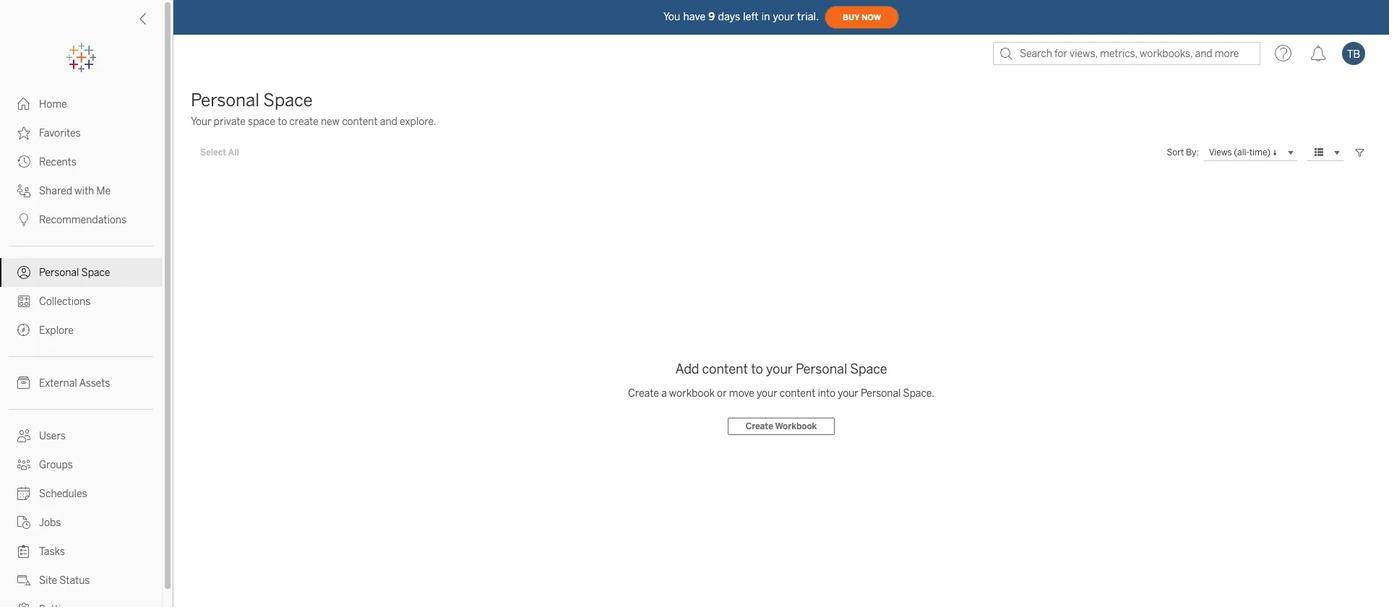 Task type: describe. For each thing, give the bounding box(es) containing it.
to inside personal space your private space to create new content and explore.
[[278, 116, 287, 128]]

favorites
[[39, 127, 81, 140]]

recommendations
[[39, 214, 127, 226]]

explore link
[[0, 316, 162, 345]]

personal space
[[39, 267, 110, 279]]

external
[[39, 377, 77, 390]]

personal space link
[[0, 258, 162, 287]]

shared with me
[[39, 185, 111, 197]]

collections
[[39, 296, 91, 308]]

site status
[[39, 575, 90, 587]]

you have 9 days left in your trial.
[[664, 10, 819, 23]]

personal space your private space to create new content and explore.
[[191, 90, 436, 128]]

status
[[59, 575, 90, 587]]

external assets link
[[0, 369, 162, 398]]

home
[[39, 98, 67, 111]]

create workbook button
[[728, 418, 835, 435]]

assets
[[79, 377, 110, 390]]

by text only_f5he34f image for shared with me
[[17, 184, 30, 197]]

site
[[39, 575, 57, 587]]

have
[[684, 10, 706, 23]]

recommendations link
[[0, 205, 162, 234]]

by text only_f5he34f image for collections
[[17, 295, 30, 308]]

space
[[248, 116, 276, 128]]

personal left space.
[[861, 388, 901, 400]]

jobs
[[39, 517, 61, 529]]

Search for views, metrics, workbooks, and more text field
[[994, 42, 1261, 65]]

add content to your personal space
[[676, 362, 888, 377]]

space.
[[904, 388, 935, 400]]

select all button
[[191, 144, 249, 161]]

buy
[[843, 13, 860, 22]]

workbook
[[776, 422, 817, 432]]

by text only_f5he34f image for recents
[[17, 155, 30, 168]]

private
[[214, 116, 246, 128]]

by text only_f5he34f image for recommendations
[[17, 213, 30, 226]]

create
[[290, 116, 319, 128]]

create for create a workbook or move your content into your personal space.
[[628, 388, 659, 400]]

schedules link
[[0, 479, 162, 508]]

buy now button
[[825, 6, 900, 29]]

your right in
[[773, 10, 795, 23]]

buy now
[[843, 13, 882, 22]]

favorites link
[[0, 119, 162, 148]]

explore.
[[400, 116, 436, 128]]

sort
[[1168, 148, 1185, 158]]

by:
[[1187, 148, 1199, 158]]

space for personal space
[[81, 267, 110, 279]]

2 vertical spatial space
[[851, 362, 888, 377]]

jobs link
[[0, 508, 162, 537]]

navigation panel element
[[0, 43, 162, 607]]

tasks
[[39, 546, 65, 558]]

external assets
[[39, 377, 110, 390]]

users link
[[0, 422, 162, 451]]

home link
[[0, 90, 162, 119]]

by text only_f5he34f image for jobs
[[17, 516, 30, 529]]

schedules
[[39, 488, 87, 500]]

personal inside personal space your private space to create new content and explore.
[[191, 90, 260, 111]]

1 horizontal spatial content
[[703, 362, 749, 377]]

all
[[228, 148, 239, 158]]

content inside personal space your private space to create new content and explore.
[[342, 116, 378, 128]]

9
[[709, 10, 715, 23]]



Task type: vqa. For each thing, say whether or not it's contained in the screenshot.
leftmost the /
no



Task type: locate. For each thing, give the bounding box(es) containing it.
move
[[730, 388, 755, 400]]

3 by text only_f5he34f image from the top
[[17, 295, 30, 308]]

create a workbook or move your content into your personal space.
[[628, 388, 935, 400]]

1 horizontal spatial to
[[751, 362, 764, 377]]

by text only_f5he34f image inside site status link
[[17, 574, 30, 587]]

by text only_f5he34f image left collections at the left of page
[[17, 295, 30, 308]]

by text only_f5he34f image left recommendations
[[17, 213, 30, 226]]

content
[[342, 116, 378, 128], [703, 362, 749, 377], [780, 388, 816, 400]]

create inside button
[[746, 422, 774, 432]]

site status link
[[0, 566, 162, 595]]

by text only_f5he34f image left site
[[17, 574, 30, 587]]

by text only_f5he34f image inside favorites link
[[17, 127, 30, 140]]

create left a
[[628, 388, 659, 400]]

to up move
[[751, 362, 764, 377]]

2 horizontal spatial space
[[851, 362, 888, 377]]

by text only_f5he34f image left groups
[[17, 458, 30, 471]]

now
[[862, 13, 882, 22]]

collections link
[[0, 287, 162, 316]]

new
[[321, 116, 340, 128]]

a
[[662, 388, 667, 400]]

your
[[191, 116, 211, 128]]

1 vertical spatial create
[[746, 422, 774, 432]]

by text only_f5he34f image inside the recommendations link
[[17, 213, 30, 226]]

2 horizontal spatial content
[[780, 388, 816, 400]]

1 by text only_f5he34f image from the top
[[17, 98, 30, 111]]

by text only_f5he34f image for tasks
[[17, 545, 30, 558]]

personal inside "link"
[[39, 267, 79, 279]]

0 vertical spatial create
[[628, 388, 659, 400]]

content left into
[[780, 388, 816, 400]]

create for create workbook
[[746, 422, 774, 432]]

select all
[[200, 148, 239, 158]]

and
[[380, 116, 398, 128]]

me
[[96, 185, 111, 197]]

by text only_f5he34f image for users
[[17, 430, 30, 443]]

space for personal space your private space to create new content and explore.
[[263, 90, 313, 111]]

by text only_f5he34f image
[[17, 155, 30, 168], [17, 184, 30, 197], [17, 213, 30, 226], [17, 266, 30, 279], [17, 487, 30, 500]]

by text only_f5he34f image left the tasks
[[17, 545, 30, 558]]

1 vertical spatial to
[[751, 362, 764, 377]]

trial.
[[798, 10, 819, 23]]

recents link
[[0, 148, 162, 176]]

into
[[818, 388, 836, 400]]

content left and
[[342, 116, 378, 128]]

workbook
[[669, 388, 715, 400]]

2 by text only_f5he34f image from the top
[[17, 184, 30, 197]]

create workbook
[[746, 422, 817, 432]]

by text only_f5he34f image inside groups link
[[17, 458, 30, 471]]

by text only_f5he34f image inside home link
[[17, 98, 30, 111]]

your right move
[[757, 388, 778, 400]]

0 horizontal spatial content
[[342, 116, 378, 128]]

in
[[762, 10, 771, 23]]

0 horizontal spatial create
[[628, 388, 659, 400]]

groups link
[[0, 451, 162, 479]]

main navigation. press the up and down arrow keys to access links. element
[[0, 90, 162, 607]]

0 vertical spatial to
[[278, 116, 287, 128]]

your right into
[[838, 388, 859, 400]]

create left workbook
[[746, 422, 774, 432]]

by text only_f5he34f image inside external assets link
[[17, 377, 30, 390]]

1 horizontal spatial create
[[746, 422, 774, 432]]

by text only_f5he34f image for external assets
[[17, 377, 30, 390]]

groups
[[39, 459, 73, 471]]

by text only_f5he34f image left explore
[[17, 324, 30, 337]]

by text only_f5he34f image for home
[[17, 98, 30, 111]]

0 horizontal spatial space
[[81, 267, 110, 279]]

by text only_f5he34f image for site status
[[17, 574, 30, 587]]

sort by:
[[1168, 148, 1199, 158]]

by text only_f5he34f image left home on the left
[[17, 98, 30, 111]]

by text only_f5he34f image inside the 'users' link
[[17, 430, 30, 443]]

by text only_f5he34f image down site status link
[[17, 603, 30, 607]]

0 vertical spatial content
[[342, 116, 378, 128]]

3 by text only_f5he34f image from the top
[[17, 213, 30, 226]]

10 by text only_f5he34f image from the top
[[17, 574, 30, 587]]

explore
[[39, 325, 74, 337]]

by text only_f5he34f image inside personal space "link"
[[17, 266, 30, 279]]

by text only_f5he34f image left "external"
[[17, 377, 30, 390]]

by text only_f5he34f image left the schedules
[[17, 487, 30, 500]]

personal
[[191, 90, 260, 111], [39, 267, 79, 279], [796, 362, 848, 377], [861, 388, 901, 400]]

days
[[718, 10, 741, 23]]

9 by text only_f5he34f image from the top
[[17, 545, 30, 558]]

personal up private
[[191, 90, 260, 111]]

by text only_f5he34f image left shared
[[17, 184, 30, 197]]

by text only_f5he34f image left users
[[17, 430, 30, 443]]

1 vertical spatial content
[[703, 362, 749, 377]]

you
[[664, 10, 681, 23]]

to
[[278, 116, 287, 128], [751, 362, 764, 377]]

1 vertical spatial space
[[81, 267, 110, 279]]

by text only_f5he34f image left recents
[[17, 155, 30, 168]]

by text only_f5he34f image
[[17, 98, 30, 111], [17, 127, 30, 140], [17, 295, 30, 308], [17, 324, 30, 337], [17, 377, 30, 390], [17, 430, 30, 443], [17, 458, 30, 471], [17, 516, 30, 529], [17, 545, 30, 558], [17, 574, 30, 587], [17, 603, 30, 607]]

0 vertical spatial space
[[263, 90, 313, 111]]

4 by text only_f5he34f image from the top
[[17, 324, 30, 337]]

by text only_f5he34f image inside schedules link
[[17, 487, 30, 500]]

7 by text only_f5he34f image from the top
[[17, 458, 30, 471]]

space inside "link"
[[81, 267, 110, 279]]

shared with me link
[[0, 176, 162, 205]]

your
[[773, 10, 795, 23], [767, 362, 793, 377], [757, 388, 778, 400], [838, 388, 859, 400]]

2 vertical spatial content
[[780, 388, 816, 400]]

your up create a workbook or move your content into your personal space.
[[767, 362, 793, 377]]

0 horizontal spatial to
[[278, 116, 287, 128]]

personal up collections at the left of page
[[39, 267, 79, 279]]

content up or
[[703, 362, 749, 377]]

5 by text only_f5he34f image from the top
[[17, 377, 30, 390]]

by text only_f5he34f image left jobs at the bottom left
[[17, 516, 30, 529]]

shared
[[39, 185, 72, 197]]

add
[[676, 362, 700, 377]]

tasks link
[[0, 537, 162, 566]]

1 horizontal spatial space
[[263, 90, 313, 111]]

1 by text only_f5he34f image from the top
[[17, 155, 30, 168]]

space
[[263, 90, 313, 111], [81, 267, 110, 279], [851, 362, 888, 377]]

by text only_f5he34f image left 'personal space' on the left of page
[[17, 266, 30, 279]]

by text only_f5he34f image left the favorites
[[17, 127, 30, 140]]

space inside personal space your private space to create new content and explore.
[[263, 90, 313, 111]]

by text only_f5he34f image inside jobs link
[[17, 516, 30, 529]]

2 by text only_f5he34f image from the top
[[17, 127, 30, 140]]

by text only_f5he34f image inside explore link
[[17, 324, 30, 337]]

create
[[628, 388, 659, 400], [746, 422, 774, 432]]

by text only_f5he34f image for personal space
[[17, 266, 30, 279]]

6 by text only_f5he34f image from the top
[[17, 430, 30, 443]]

by text only_f5he34f image inside the tasks "link"
[[17, 545, 30, 558]]

by text only_f5he34f image for explore
[[17, 324, 30, 337]]

by text only_f5he34f image for favorites
[[17, 127, 30, 140]]

by text only_f5he34f image inside collections link
[[17, 295, 30, 308]]

by text only_f5he34f image inside recents link
[[17, 155, 30, 168]]

4 by text only_f5he34f image from the top
[[17, 266, 30, 279]]

select
[[200, 148, 226, 158]]

5 by text only_f5he34f image from the top
[[17, 487, 30, 500]]

recents
[[39, 156, 76, 168]]

to right space
[[278, 116, 287, 128]]

11 by text only_f5he34f image from the top
[[17, 603, 30, 607]]

by text only_f5he34f image inside shared with me link
[[17, 184, 30, 197]]

8 by text only_f5he34f image from the top
[[17, 516, 30, 529]]

or
[[717, 388, 727, 400]]

personal up into
[[796, 362, 848, 377]]

with
[[75, 185, 94, 197]]

by text only_f5he34f image for groups
[[17, 458, 30, 471]]

left
[[744, 10, 759, 23]]

users
[[39, 430, 66, 443]]

by text only_f5he34f image for schedules
[[17, 487, 30, 500]]



